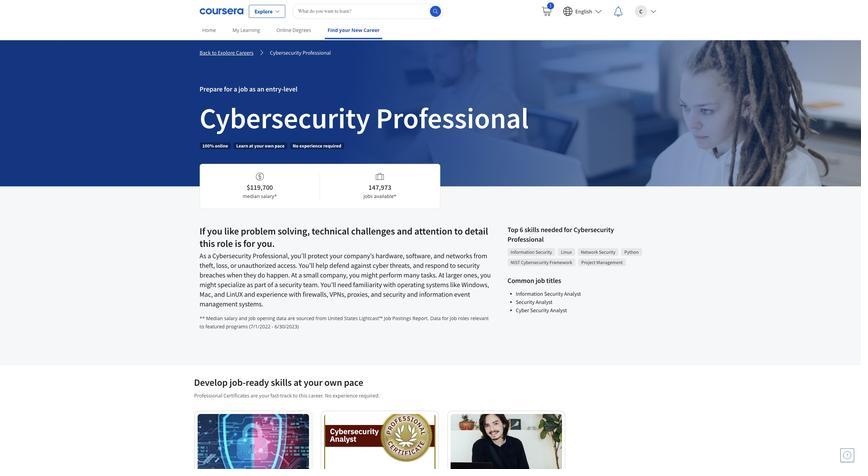 Task type: locate. For each thing, give the bounding box(es) containing it.
to up larger
[[450, 261, 456, 270]]

0 horizontal spatial are
[[251, 392, 258, 399]]

or
[[231, 261, 237, 270]]

prepare
[[200, 85, 223, 93]]

median
[[243, 193, 260, 199]]

1 horizontal spatial this
[[299, 392, 308, 399]]

experience down 'of'
[[257, 290, 288, 299]]

skills up track
[[271, 376, 292, 389]]

and down familiarity
[[371, 290, 382, 299]]

python
[[625, 249, 639, 255]]

0 horizontal spatial at
[[292, 271, 297, 279]]

framework
[[550, 259, 573, 266]]

for right the data
[[442, 315, 449, 322]]

unauthorized
[[238, 261, 276, 270]]

information down common job titles
[[516, 290, 544, 297]]

might up mac,
[[200, 280, 216, 289]]

from
[[474, 251, 488, 260], [316, 315, 327, 322]]

1 horizontal spatial salary
[[261, 193, 274, 199]]

tasks.
[[421, 271, 438, 279]]

salary inside $119,700 median salary *
[[261, 193, 274, 199]]

0 vertical spatial explore
[[255, 8, 273, 15]]

for right prepare at left
[[224, 85, 232, 93]]

2 horizontal spatial security
[[457, 261, 480, 270]]

job
[[384, 315, 391, 322]]

you up windows,
[[481, 271, 491, 279]]

147,973 jobs available *
[[364, 183, 397, 199]]

experience left required.
[[333, 392, 358, 399]]

0 horizontal spatial pace
[[275, 143, 285, 149]]

for right needed
[[564, 225, 573, 234]]

english button
[[558, 0, 608, 22]]

do
[[258, 271, 265, 279]]

no experience required
[[293, 143, 342, 149]]

this up as
[[200, 237, 215, 250]]

0 horizontal spatial own
[[265, 143, 274, 149]]

as
[[200, 251, 206, 260]]

0 vertical spatial this
[[200, 237, 215, 250]]

1 vertical spatial this
[[299, 392, 308, 399]]

like
[[224, 225, 239, 237], [450, 280, 460, 289]]

and
[[397, 225, 413, 237], [434, 251, 445, 260], [413, 261, 424, 270], [214, 290, 225, 299], [244, 290, 255, 299], [371, 290, 382, 299], [407, 290, 418, 299], [239, 315, 247, 322]]

you'll down company,
[[321, 280, 336, 289]]

1 vertical spatial skills
[[271, 376, 292, 389]]

0 vertical spatial information
[[511, 249, 535, 255]]

1 vertical spatial at
[[294, 376, 302, 389]]

postings
[[393, 315, 412, 322]]

role
[[217, 237, 233, 250]]

salary up programs
[[224, 315, 238, 322]]

pace inside develop job-ready skills at your own pace professional certificates are your fast-track to this career. no experience required.
[[344, 376, 364, 389]]

0 vertical spatial as
[[249, 85, 256, 93]]

job up the (7/1/2022
[[249, 315, 256, 322]]

information inside information security analyst security analyst cyber security analyst
[[516, 290, 544, 297]]

and inside * * median salary and job opening data are sourced from united states lightcast™ job postings report. data for job roles relevant to featured programs (7/1/2022 - 6/30/2023)
[[239, 315, 247, 322]]

0 horizontal spatial like
[[224, 225, 239, 237]]

common job titles
[[508, 276, 562, 285]]

1 vertical spatial are
[[251, 392, 258, 399]]

1 vertical spatial cybersecurity professional
[[200, 100, 529, 136]]

0 horizontal spatial you'll
[[299, 261, 314, 270]]

from inside * * median salary and job opening data are sourced from united states lightcast™ job postings report. data for job roles relevant to featured programs (7/1/2022 - 6/30/2023)
[[316, 315, 327, 322]]

english
[[576, 8, 593, 15]]

security up nist cybersecurity framework
[[536, 249, 552, 255]]

your up career.
[[304, 376, 323, 389]]

salary down $119,700
[[261, 193, 274, 199]]

1 vertical spatial own
[[325, 376, 342, 389]]

cybersecurity down information security
[[521, 259, 549, 266]]

$119,700 median salary *
[[243, 183, 277, 199]]

1 vertical spatial from
[[316, 315, 327, 322]]

as inside if you like problem solving, technical challenges and attention to detail this role is for you. as a cybersecurity professional, you'll protect your company's hardware, software, and networks from theft, loss, or unauthorized access. you'll help defend against cyber threats, and respond to security breaches when they do happen. at a small company, you might perform many tasks. at larger ones, you might specialize as part of a security team. you'll need familiarity with operating systems like windows, mac, and linux and experience with firewalls, vpns, proxies, and security and information event management systems.
[[247, 280, 253, 289]]

larger
[[446, 271, 463, 279]]

0 horizontal spatial experience
[[257, 290, 288, 299]]

security down the operating
[[383, 290, 406, 299]]

linux
[[227, 290, 243, 299]]

None search field
[[292, 4, 444, 19]]

as down they
[[247, 280, 253, 289]]

a right prepare at left
[[234, 85, 237, 93]]

you'll up small
[[299, 261, 314, 270]]

* inside $119,700 median salary *
[[274, 193, 277, 199]]

0 horizontal spatial from
[[316, 315, 327, 322]]

0 vertical spatial security
[[457, 261, 480, 270]]

online degrees link
[[274, 22, 314, 38]]

1 horizontal spatial with
[[384, 280, 396, 289]]

and up respond
[[434, 251, 445, 260]]

company,
[[320, 271, 348, 279]]

required.
[[359, 392, 380, 399]]

1 horizontal spatial no
[[325, 392, 332, 399]]

back to explore careers link
[[200, 49, 254, 57]]

cybersecurity up or
[[213, 251, 252, 260]]

like down larger
[[450, 280, 460, 289]]

to left featured
[[200, 323, 204, 330]]

1 horizontal spatial at
[[294, 376, 302, 389]]

0 vertical spatial analyst
[[565, 290, 581, 297]]

management
[[200, 300, 238, 308]]

report.
[[413, 315, 429, 322]]

your up defend on the bottom of the page
[[330, 251, 343, 260]]

as left an
[[249, 85, 256, 93]]

-
[[272, 323, 274, 330]]

0 vertical spatial own
[[265, 143, 274, 149]]

this inside if you like problem solving, technical challenges and attention to detail this role is for you. as a cybersecurity professional, you'll protect your company's hardware, software, and networks from theft, loss, or unauthorized access. you'll help defend against cyber threats, and respond to security breaches when they do happen. at a small company, you might perform many tasks. at larger ones, you might specialize as part of a security team. you'll need familiarity with operating systems like windows, mac, and linux and experience with firewalls, vpns, proxies, and security and information event management systems.
[[200, 237, 215, 250]]

1 vertical spatial with
[[289, 290, 302, 299]]

part
[[255, 280, 266, 289]]

0 vertical spatial skills
[[525, 225, 540, 234]]

with down perform
[[384, 280, 396, 289]]

back to explore careers
[[200, 49, 254, 56]]

1 horizontal spatial you
[[349, 271, 360, 279]]

What do you want to learn? text field
[[292, 4, 444, 19]]

security for information security
[[536, 249, 552, 255]]

cybersecurity inside if you like problem solving, technical challenges and attention to detail this role is for you. as a cybersecurity professional, you'll protect your company's hardware, software, and networks from theft, loss, or unauthorized access. you'll help defend against cyber threats, and respond to security breaches when they do happen. at a small company, you might perform many tasks. at larger ones, you might specialize as part of a security team. you'll need familiarity with operating systems like windows, mac, and linux and experience with firewalls, vpns, proxies, and security and information event management systems.
[[213, 251, 252, 260]]

147,973
[[369, 183, 392, 191]]

1 vertical spatial as
[[247, 280, 253, 289]]

job-
[[230, 376, 246, 389]]

0 horizontal spatial security
[[279, 280, 302, 289]]

linux
[[561, 249, 572, 255]]

help center image
[[844, 451, 852, 460]]

1 horizontal spatial you'll
[[321, 280, 336, 289]]

security down happen.
[[279, 280, 302, 289]]

security
[[457, 261, 480, 270], [279, 280, 302, 289], [383, 290, 406, 299]]

1 horizontal spatial skills
[[525, 225, 540, 234]]

and up systems.
[[244, 290, 255, 299]]

skills inside the top 6 skills needed for cybersecurity professional
[[525, 225, 540, 234]]

skills right 6
[[525, 225, 540, 234]]

you right if
[[207, 225, 223, 237]]

0 vertical spatial are
[[288, 315, 295, 322]]

1 horizontal spatial at
[[439, 271, 445, 279]]

2 vertical spatial security
[[383, 290, 406, 299]]

1 horizontal spatial from
[[474, 251, 488, 260]]

experience left required
[[300, 143, 323, 149]]

are down ready at left
[[251, 392, 258, 399]]

1 vertical spatial experience
[[257, 290, 288, 299]]

specialize
[[218, 280, 246, 289]]

cybersecurity down online
[[270, 49, 302, 56]]

prepare for a job as an entry-level
[[200, 85, 298, 93]]

explore left careers
[[218, 49, 235, 56]]

with left firewalls,
[[289, 290, 302, 299]]

to left detail
[[455, 225, 463, 237]]

this inside develop job-ready skills at your own pace professional certificates are your fast-track to this career. no experience required.
[[299, 392, 308, 399]]

for
[[224, 85, 232, 93], [564, 225, 573, 234], [244, 237, 255, 250], [442, 315, 449, 322]]

to right track
[[293, 392, 298, 399]]

at down access.
[[292, 271, 297, 279]]

1 horizontal spatial pace
[[344, 376, 364, 389]]

skills
[[525, 225, 540, 234], [271, 376, 292, 389]]

proxies,
[[347, 290, 370, 299]]

0 horizontal spatial salary
[[224, 315, 238, 322]]

1 at from the left
[[292, 271, 297, 279]]

1 vertical spatial pace
[[344, 376, 364, 389]]

top
[[508, 225, 519, 234]]

you'll
[[299, 261, 314, 270], [321, 280, 336, 289]]

like left "problem"
[[224, 225, 239, 237]]

security up ones,
[[457, 261, 480, 270]]

and down software, on the bottom
[[413, 261, 424, 270]]

security for information security analyst security analyst cyber security analyst
[[545, 290, 564, 297]]

analyst
[[565, 290, 581, 297], [536, 299, 553, 305], [551, 307, 567, 314]]

* inside 147,973 jobs available *
[[394, 193, 397, 199]]

might up familiarity
[[361, 271, 378, 279]]

new
[[352, 27, 363, 33]]

and up programs
[[239, 315, 247, 322]]

you down against
[[349, 271, 360, 279]]

c
[[640, 8, 643, 15]]

relevant
[[471, 315, 489, 322]]

your right find at the left of the page
[[339, 27, 351, 33]]

0 horizontal spatial this
[[200, 237, 215, 250]]

security
[[536, 249, 552, 255], [599, 249, 616, 255], [545, 290, 564, 297], [516, 299, 535, 305], [531, 307, 549, 314]]

opening
[[257, 315, 275, 322]]

security down 'titles'
[[545, 290, 564, 297]]

at up systems
[[439, 271, 445, 279]]

security up management
[[599, 249, 616, 255]]

0 horizontal spatial you
[[207, 225, 223, 237]]

2 horizontal spatial experience
[[333, 392, 358, 399]]

professional
[[303, 49, 331, 56], [376, 100, 529, 136], [508, 235, 544, 244], [194, 392, 223, 399]]

problem
[[241, 225, 276, 237]]

1 vertical spatial you'll
[[321, 280, 336, 289]]

cybersecurity up the "network"
[[574, 225, 614, 234]]

this left career.
[[299, 392, 308, 399]]

1
[[550, 2, 552, 9]]

are up 6/30/2023)
[[288, 315, 295, 322]]

1 vertical spatial security
[[279, 280, 302, 289]]

home
[[202, 27, 216, 33]]

explore up learning
[[255, 8, 273, 15]]

fast-
[[271, 392, 280, 399]]

0 vertical spatial from
[[474, 251, 488, 260]]

1 horizontal spatial own
[[325, 376, 342, 389]]

0 vertical spatial pace
[[275, 143, 285, 149]]

from up ones,
[[474, 251, 488, 260]]

when
[[227, 271, 243, 279]]

1 vertical spatial no
[[325, 392, 332, 399]]

information up "nist"
[[511, 249, 535, 255]]

your left fast-
[[259, 392, 270, 399]]

learn
[[236, 143, 248, 149]]

a right 'of'
[[275, 280, 278, 289]]

my learning link
[[230, 22, 263, 38]]

united
[[328, 315, 343, 322]]

*
[[274, 193, 277, 199], [394, 193, 397, 199], [200, 315, 202, 322], [202, 315, 205, 322]]

an
[[257, 85, 265, 93]]

states
[[344, 315, 358, 322]]

data
[[277, 315, 287, 322]]

are inside develop job-ready skills at your own pace professional certificates are your fast-track to this career. no experience required.
[[251, 392, 258, 399]]

2 vertical spatial experience
[[333, 392, 358, 399]]

no inside develop job-ready skills at your own pace professional certificates are your fast-track to this career. no experience required.
[[325, 392, 332, 399]]

0 vertical spatial no
[[293, 143, 299, 149]]

1 vertical spatial information
[[516, 290, 544, 297]]

0 vertical spatial might
[[361, 271, 378, 279]]

find your new career link
[[325, 22, 383, 39]]

1 horizontal spatial are
[[288, 315, 295, 322]]

roles
[[458, 315, 470, 322]]

many
[[404, 271, 420, 279]]

featured
[[206, 323, 225, 330]]

0 horizontal spatial skills
[[271, 376, 292, 389]]

1 horizontal spatial like
[[450, 280, 460, 289]]

0 horizontal spatial explore
[[218, 49, 235, 56]]

1 vertical spatial analyst
[[536, 299, 553, 305]]

for right is
[[244, 237, 255, 250]]

1 vertical spatial explore
[[218, 49, 235, 56]]

0 horizontal spatial at
[[249, 143, 253, 149]]

1 vertical spatial salary
[[224, 315, 238, 322]]

and up software, on the bottom
[[397, 225, 413, 237]]

0 vertical spatial salary
[[261, 193, 274, 199]]

against
[[351, 261, 372, 270]]

breaches
[[200, 271, 226, 279]]

1 horizontal spatial explore
[[255, 8, 273, 15]]

to right back
[[212, 49, 217, 56]]

firewalls,
[[303, 290, 328, 299]]

1 vertical spatial might
[[200, 280, 216, 289]]

theft,
[[200, 261, 215, 270]]

to inside develop job-ready skills at your own pace professional certificates are your fast-track to this career. no experience required.
[[293, 392, 298, 399]]

lightcast™
[[359, 315, 383, 322]]

1 horizontal spatial experience
[[300, 143, 323, 149]]

(7/1/2022
[[249, 323, 271, 330]]

a right as
[[208, 251, 211, 260]]

home link
[[200, 22, 219, 38]]

from left united at the left bottom
[[316, 315, 327, 322]]

at inside develop job-ready skills at your own pace professional certificates are your fast-track to this career. no experience required.
[[294, 376, 302, 389]]

with
[[384, 280, 396, 289], [289, 290, 302, 299]]



Task type: vqa. For each thing, say whether or not it's contained in the screenshot.
as in If you like problem solving, technical challenges and attention to detail this role is for you. As a Cybersecurity Professional, you'll protect your company's hardware, software, and networks from theft, loss, or unauthorized access. You'll help defend against cyber threats, and respond to security breaches when they do happen. At a small company, you might perform many tasks. At larger ones, you might specialize as part of a security team. You'll need familiarity with operating systems like Windows, Mac, and LinUX and experience with firewalls, VPNs, proxies, and security and information event management systems.
yes



Task type: describe. For each thing, give the bounding box(es) containing it.
threats,
[[390, 261, 412, 270]]

online
[[215, 143, 228, 149]]

cyber
[[373, 261, 389, 270]]

100%
[[202, 143, 214, 149]]

experience inside if you like problem solving, technical challenges and attention to detail this role is for you. as a cybersecurity professional, you'll protect your company's hardware, software, and networks from theft, loss, or unauthorized access. you'll help defend against cyber threats, and respond to security breaches when they do happen. at a small company, you might perform many tasks. at larger ones, you might specialize as part of a security team. you'll need familiarity with operating systems like windows, mac, and linux and experience with firewalls, vpns, proxies, and security and information event management systems.
[[257, 290, 288, 299]]

common
[[508, 276, 535, 285]]

company's
[[344, 251, 375, 260]]

2 horizontal spatial you
[[481, 271, 491, 279]]

for inside the top 6 skills needed for cybersecurity professional
[[564, 225, 573, 234]]

2 vertical spatial analyst
[[551, 307, 567, 314]]

0 horizontal spatial with
[[289, 290, 302, 299]]

online
[[277, 27, 292, 33]]

level
[[284, 85, 298, 93]]

career.
[[309, 392, 324, 399]]

security right the cyber at the right bottom
[[531, 307, 549, 314]]

my
[[233, 27, 239, 33]]

titles
[[547, 276, 562, 285]]

online degrees
[[277, 27, 311, 33]]

develop job-ready skills at your own pace professional certificates are your fast-track to this career. no experience required.
[[194, 376, 380, 399]]

skills inside develop job-ready skills at your own pace professional certificates are your fast-track to this career. no experience required.
[[271, 376, 292, 389]]

$119,700
[[247, 183, 273, 191]]

for inside * * median salary and job opening data are sourced from united states lightcast™ job postings report. data for job roles relevant to featured programs (7/1/2022 - 6/30/2023)
[[442, 315, 449, 322]]

0 vertical spatial like
[[224, 225, 239, 237]]

information
[[419, 290, 453, 299]]

are inside * * median salary and job opening data are sourced from united states lightcast™ job postings report. data for job roles relevant to featured programs (7/1/2022 - 6/30/2023)
[[288, 315, 295, 322]]

nist cybersecurity framework
[[511, 259, 573, 266]]

available
[[374, 193, 394, 199]]

top 6 skills needed for cybersecurity professional
[[508, 225, 614, 244]]

1 horizontal spatial security
[[383, 290, 406, 299]]

experience inside develop job-ready skills at your own pace professional certificates are your fast-track to this career. no experience required.
[[333, 392, 358, 399]]

is
[[235, 237, 242, 250]]

0 vertical spatial you'll
[[299, 261, 314, 270]]

to inside * * median salary and job opening data are sourced from united states lightcast™ job postings report. data for job roles relevant to featured programs (7/1/2022 - 6/30/2023)
[[200, 323, 204, 330]]

challenges
[[351, 225, 395, 237]]

professional inside develop job-ready skills at your own pace professional certificates are your fast-track to this career. no experience required.
[[194, 392, 223, 399]]

6/30/2023)
[[275, 323, 299, 330]]

find your new career
[[328, 27, 380, 33]]

find
[[328, 27, 338, 33]]

cybersecurity inside the top 6 skills needed for cybersecurity professional
[[574, 225, 614, 234]]

develop
[[194, 376, 228, 389]]

coursera image
[[200, 6, 243, 17]]

c button
[[630, 0, 662, 22]]

0 horizontal spatial might
[[200, 280, 216, 289]]

1 link
[[536, 0, 558, 22]]

ones,
[[464, 271, 479, 279]]

jobs
[[364, 193, 373, 199]]

network security
[[581, 249, 616, 255]]

required
[[324, 143, 342, 149]]

vpns,
[[330, 290, 346, 299]]

0 vertical spatial with
[[384, 280, 396, 289]]

detail
[[465, 225, 489, 237]]

nist
[[511, 259, 520, 266]]

data
[[431, 315, 441, 322]]

2 at from the left
[[439, 271, 445, 279]]

event
[[455, 290, 471, 299]]

sourced
[[296, 315, 315, 322]]

management
[[597, 259, 623, 266]]

6
[[520, 225, 524, 234]]

from inside if you like problem solving, technical challenges and attention to detail this role is for you. as a cybersecurity professional, you'll protect your company's hardware, software, and networks from theft, loss, or unauthorized access. you'll help defend against cyber threats, and respond to security breaches when they do happen. at a small company, you might perform many tasks. at larger ones, you might specialize as part of a security team. you'll need familiarity with operating systems like windows, mac, and linux and experience with firewalls, vpns, proxies, and security and information event management systems.
[[474, 251, 488, 260]]

learn at your own pace
[[236, 143, 285, 149]]

your right learn
[[254, 143, 264, 149]]

your inside if you like problem solving, technical challenges and attention to detail this role is for you. as a cybersecurity professional, you'll protect your company's hardware, software, and networks from theft, loss, or unauthorized access. you'll help defend against cyber threats, and respond to security breaches when they do happen. at a small company, you might perform many tasks. at larger ones, you might specialize as part of a security team. you'll need familiarity with operating systems like windows, mac, and linux and experience with firewalls, vpns, proxies, and security and information event management systems.
[[330, 251, 343, 260]]

career
[[364, 27, 380, 33]]

attention
[[415, 225, 453, 237]]

careers
[[236, 49, 254, 56]]

they
[[244, 271, 257, 279]]

project management
[[582, 259, 623, 266]]

happen.
[[267, 271, 290, 279]]

mac,
[[200, 290, 213, 299]]

job left an
[[239, 85, 248, 93]]

explore button
[[249, 5, 286, 18]]

information for information security analyst security analyst cyber security analyst
[[516, 290, 544, 297]]

and down the operating
[[407, 290, 418, 299]]

own inside develop job-ready skills at your own pace professional certificates are your fast-track to this career. no experience required.
[[325, 376, 342, 389]]

* * median salary and job opening data are sourced from united states lightcast™ job postings report. data for job roles relevant to featured programs (7/1/2022 - 6/30/2023)
[[200, 315, 489, 330]]

operating
[[397, 280, 425, 289]]

project
[[582, 259, 596, 266]]

0 vertical spatial cybersecurity professional
[[270, 49, 331, 56]]

cyber
[[516, 307, 530, 314]]

ready
[[246, 376, 269, 389]]

explore inside popup button
[[255, 8, 273, 15]]

0 vertical spatial at
[[249, 143, 253, 149]]

certificates
[[224, 392, 250, 399]]

respond
[[425, 261, 449, 270]]

and up management
[[214, 290, 225, 299]]

0 vertical spatial experience
[[300, 143, 323, 149]]

perform
[[379, 271, 403, 279]]

professional,
[[253, 251, 290, 260]]

software,
[[406, 251, 433, 260]]

of
[[268, 280, 273, 289]]

networks
[[446, 251, 473, 260]]

1 vertical spatial like
[[450, 280, 460, 289]]

for inside if you like problem solving, technical challenges and attention to detail this role is for you. as a cybersecurity professional, you'll protect your company's hardware, software, and networks from theft, loss, or unauthorized access. you'll help defend against cyber threats, and respond to security breaches when they do happen. at a small company, you might perform many tasks. at larger ones, you might specialize as part of a security team. you'll need familiarity with operating systems like windows, mac, and linux and experience with firewalls, vpns, proxies, and security and information event management systems.
[[244, 237, 255, 250]]

professional inside the top 6 skills needed for cybersecurity professional
[[508, 235, 544, 244]]

access.
[[278, 261, 298, 270]]

job left roles
[[450, 315, 457, 322]]

0 horizontal spatial no
[[293, 143, 299, 149]]

needed
[[541, 225, 563, 234]]

1 horizontal spatial might
[[361, 271, 378, 279]]

protect
[[308, 251, 328, 260]]

information for information security
[[511, 249, 535, 255]]

systems
[[426, 280, 449, 289]]

salary inside * * median salary and job opening data are sourced from united states lightcast™ job postings report. data for job roles relevant to featured programs (7/1/2022 - 6/30/2023)
[[224, 315, 238, 322]]

security for network security
[[599, 249, 616, 255]]

you'll
[[291, 251, 307, 260]]

cybersecurity down level
[[200, 100, 370, 136]]

track
[[280, 392, 292, 399]]

shopping cart: 1 item element
[[541, 2, 554, 17]]

job left 'titles'
[[536, 276, 545, 285]]

back
[[200, 49, 211, 56]]

if you like problem solving, technical challenges and attention to detail this role is for you. as a cybersecurity professional, you'll protect your company's hardware, software, and networks from theft, loss, or unauthorized access. you'll help defend against cyber threats, and respond to security breaches when they do happen. at a small company, you might perform many tasks. at larger ones, you might specialize as part of a security team. you'll need familiarity with operating systems like windows, mac, and linux and experience with firewalls, vpns, proxies, and security and information event management systems.
[[200, 225, 491, 308]]

team.
[[303, 280, 320, 289]]

technical
[[312, 225, 350, 237]]

windows,
[[462, 280, 489, 289]]

security up the cyber at the right bottom
[[516, 299, 535, 305]]

information security
[[511, 249, 552, 255]]

a left small
[[299, 271, 302, 279]]

help
[[316, 261, 328, 270]]



